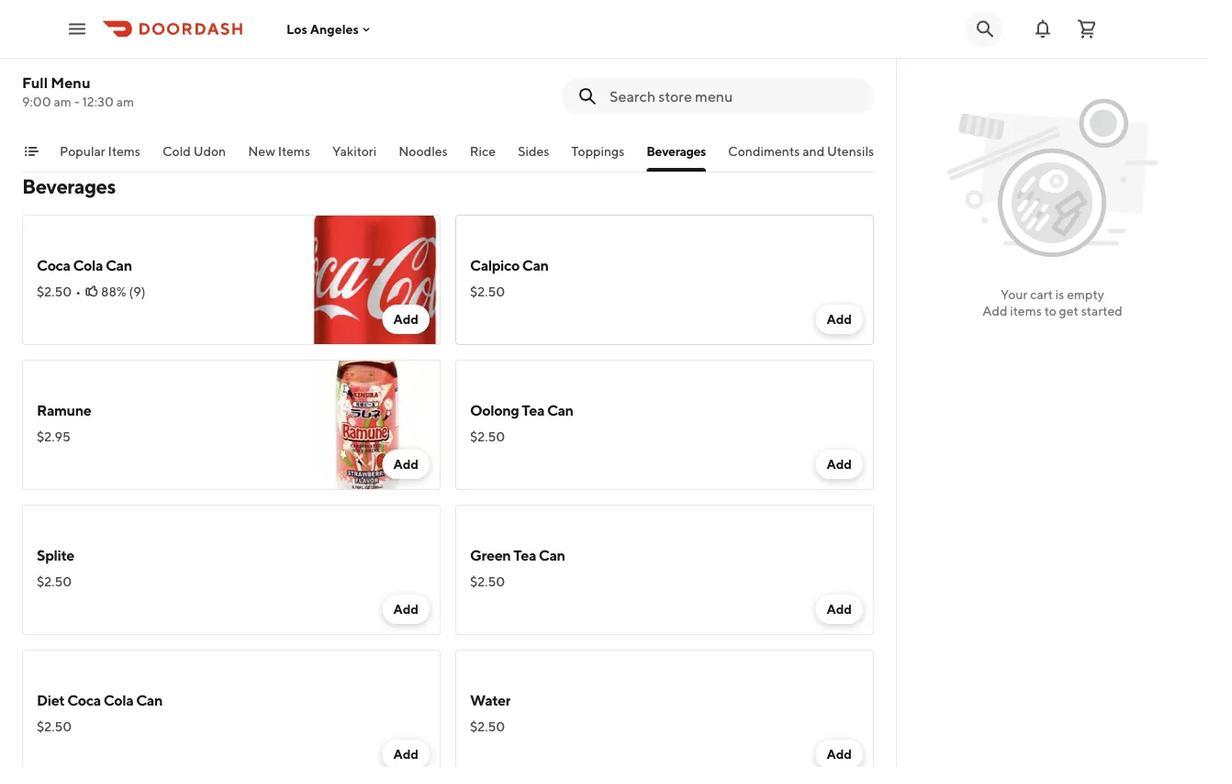 Task type: locate. For each thing, give the bounding box(es) containing it.
add button for splite
[[382, 595, 430, 625]]

items
[[108, 144, 140, 159], [278, 144, 310, 159]]

ground
[[208, 47, 253, 62], [470, 47, 516, 62]]

1 am from the left
[[54, 94, 71, 109]]

$2.50 down oolong on the bottom left of page
[[470, 429, 505, 445]]

fried
[[120, 47, 151, 62]]

chashu,
[[518, 47, 566, 62]]

new
[[248, 144, 275, 159]]

0 vertical spatial beverages
[[647, 144, 706, 159]]

yakitori
[[333, 144, 377, 159]]

1 horizontal spatial ground
[[470, 47, 516, 62]]

1 vertical spatial tea
[[514, 547, 536, 564]]

0 horizontal spatial items
[[108, 144, 140, 159]]

can for oolong tea can
[[547, 402, 574, 419]]

is
[[1056, 287, 1065, 302]]

notification bell image
[[1032, 18, 1054, 40]]

$2.50 down the water
[[470, 720, 505, 735]]

$2.50 down splite
[[37, 575, 72, 590]]

cola up •
[[73, 257, 103, 274]]

beverages
[[647, 144, 706, 159], [22, 175, 116, 198]]

2 items from the left
[[278, 144, 310, 159]]

tea right oolong on the bottom left of page
[[522, 402, 545, 419]]

tea for green
[[514, 547, 536, 564]]

noodles
[[399, 144, 448, 159]]

$2.50 down diet
[[37, 720, 72, 735]]

beverages down 'popular'
[[22, 175, 116, 198]]

toppings
[[572, 144, 625, 159]]

add for green tea can
[[827, 602, 852, 617]]

can for green tea can
[[539, 547, 565, 564]]

open menu image
[[66, 18, 88, 40]]

items for new items
[[278, 144, 310, 159]]

to
[[1045, 304, 1057, 319]]

am left -
[[54, 94, 71, 109]]

your cart is empty add items to get started
[[983, 287, 1123, 319]]

tea
[[522, 402, 545, 419], [514, 547, 536, 564]]

1 items from the left
[[108, 144, 140, 159]]

cola right diet
[[103, 692, 133, 710]]

cola
[[73, 257, 103, 274], [103, 692, 133, 710]]

items right "new"
[[278, 144, 310, 159]]

get
[[1060, 304, 1079, 319]]

can for coca cola can
[[106, 257, 132, 274]]

1 ground from the left
[[208, 47, 253, 62]]

calpico
[[470, 257, 520, 274]]

-
[[74, 94, 80, 109]]

add button
[[382, 305, 430, 334], [816, 305, 863, 334], [382, 450, 430, 479], [816, 450, 863, 479], [382, 595, 430, 625], [816, 595, 863, 625], [382, 740, 430, 769], [816, 740, 863, 769]]

toppings button
[[572, 142, 625, 172]]

chicken,
[[153, 47, 205, 62]]

oolong tea can
[[470, 402, 574, 419]]

combo
[[178, 23, 227, 41]]

coca right diet
[[67, 692, 101, 710]]

ground down combo
[[208, 47, 253, 62]]

add button for green tea can
[[816, 595, 863, 625]]

am right 12:30
[[116, 94, 134, 109]]

0 horizontal spatial ground
[[208, 47, 253, 62]]

tea right green at left
[[514, 547, 536, 564]]

$2.95
[[37, 429, 70, 445]]

ground left the chashu, on the left of page
[[470, 47, 516, 62]]

add
[[983, 304, 1008, 319], [394, 312, 419, 327], [827, 312, 852, 327], [394, 457, 419, 472], [827, 457, 852, 472], [394, 602, 419, 617], [827, 602, 852, 617], [394, 747, 419, 762], [827, 747, 852, 762]]

1 horizontal spatial items
[[278, 144, 310, 159]]

sides
[[518, 144, 550, 159]]

green tea can
[[470, 547, 565, 564]]

88%
[[101, 284, 126, 299]]

beverages right toppings
[[647, 144, 706, 159]]

$2.50
[[37, 284, 72, 299], [470, 284, 505, 299], [470, 429, 505, 445], [37, 575, 72, 590], [470, 575, 505, 590], [37, 720, 72, 735], [470, 720, 505, 735]]

cold
[[163, 144, 191, 159]]

can
[[106, 257, 132, 274], [522, 257, 549, 274], [547, 402, 574, 419], [539, 547, 565, 564], [136, 692, 163, 710]]

and
[[803, 144, 825, 159]]

oolong
[[470, 402, 519, 419]]

88% (9)
[[101, 284, 146, 299]]

2 am from the left
[[116, 94, 134, 109]]

1 vertical spatial beverages
[[22, 175, 116, 198]]

$2.50 down calpico
[[470, 284, 505, 299]]

calpico can
[[470, 257, 549, 274]]

add button for oolong tea can
[[816, 450, 863, 479]]

egg
[[700, 47, 723, 62]]

9:00
[[22, 94, 51, 109]]

$2.50 for diet coca cola can
[[37, 720, 72, 735]]

menu
[[51, 74, 90, 91]]

yakitori button
[[333, 142, 377, 172]]

items inside new items "button"
[[278, 144, 310, 159]]

0 horizontal spatial am
[[54, 94, 71, 109]]

items right 'popular'
[[108, 144, 140, 159]]

los angeles
[[287, 21, 359, 37]]

coca
[[37, 257, 70, 274], [67, 692, 101, 710]]

$2.50 for green tea can
[[470, 575, 505, 590]]

rice
[[470, 144, 496, 159]]

coca up $2.50 •
[[37, 257, 70, 274]]

0 vertical spatial tea
[[522, 402, 545, 419]]

topping
[[123, 23, 176, 41]]

items for popular items
[[108, 144, 140, 159]]

beef
[[37, 47, 64, 62]]

am
[[54, 94, 71, 109], [116, 94, 134, 109]]

$2.50 down green at left
[[470, 575, 505, 590]]

1 horizontal spatial am
[[116, 94, 134, 109]]

(9)
[[129, 284, 146, 299]]

show menu categories image
[[24, 144, 39, 159]]

items inside popular items button
[[108, 144, 140, 159]]

full menu 9:00 am - 12:30 am
[[22, 74, 134, 109]]

udon
[[193, 144, 226, 159]]

1 vertical spatial cola
[[103, 692, 133, 710]]

your
[[1001, 287, 1028, 302]]



Task type: describe. For each thing, give the bounding box(es) containing it.
cracker,
[[594, 47, 643, 62]]

&
[[67, 47, 75, 62]]

splite
[[37, 547, 74, 564]]

popular
[[60, 144, 105, 159]]

condiments
[[728, 144, 800, 159]]

1 vertical spatial coca
[[67, 692, 101, 710]]

$2.50 for splite
[[37, 575, 72, 590]]

$11.15
[[37, 69, 70, 85]]

diet
[[37, 692, 65, 710]]

los angeles button
[[287, 21, 374, 37]]

add for diet coca cola can
[[394, 747, 419, 762]]

$2.50 for oolong tea can
[[470, 429, 505, 445]]

los
[[287, 21, 308, 37]]

add for calpico can
[[827, 312, 852, 327]]

cold udon
[[163, 144, 226, 159]]

poached
[[645, 47, 697, 62]]

$2.50 left •
[[37, 284, 72, 299]]

$2.50 •
[[37, 284, 81, 299]]

coca cola can
[[37, 257, 132, 274]]

$2.50 for water
[[470, 720, 505, 735]]

items
[[1011, 304, 1042, 319]]

0 horizontal spatial beverages
[[22, 175, 116, 198]]

noodles button
[[399, 142, 448, 172]]

diet coca cola can
[[37, 692, 163, 710]]

add for splite
[[394, 602, 419, 617]]

12:30
[[82, 94, 114, 109]]

onion,
[[78, 47, 117, 62]]

1 horizontal spatial beverages
[[647, 144, 706, 159]]

•
[[75, 284, 81, 299]]

add button for calpico can
[[816, 305, 863, 334]]

$2.50 for calpico can
[[470, 284, 505, 299]]

coca cola can image
[[310, 215, 441, 345]]

2 ground from the left
[[470, 47, 516, 62]]

condiments and utensils button
[[728, 142, 875, 172]]

green
[[470, 547, 511, 564]]

tea for oolong
[[522, 402, 545, 419]]

empty
[[1068, 287, 1105, 302]]

new items button
[[248, 142, 310, 172]]

utensils
[[828, 144, 875, 159]]

rice button
[[470, 142, 496, 172]]

Item Search search field
[[610, 86, 860, 107]]

0 items, open order cart image
[[1077, 18, 1099, 40]]

lover's
[[74, 23, 120, 41]]

ramune image
[[310, 360, 441, 491]]

water
[[470, 692, 511, 710]]

add inside your cart is empty add items to get started
[[983, 304, 1008, 319]]

sides button
[[518, 142, 550, 172]]

chashu
[[255, 47, 300, 62]]

0 vertical spatial coca
[[37, 257, 70, 274]]

angeles
[[310, 21, 359, 37]]

ground inside meat lover's topping combo beef & onion, fried chicken, ground chashu $11.15
[[208, 47, 253, 62]]

popular items
[[60, 144, 140, 159]]

0 vertical spatial cola
[[73, 257, 103, 274]]

meat lover's topping combo beef & onion, fried chicken, ground chashu $11.15
[[37, 23, 300, 85]]

add button for diet coca cola can
[[382, 740, 430, 769]]

new items
[[248, 144, 310, 159]]

add for water
[[827, 747, 852, 762]]

meat
[[37, 23, 71, 41]]

add for oolong tea can
[[827, 457, 852, 472]]

fire
[[569, 47, 592, 62]]

popular items button
[[60, 142, 140, 172]]

cold udon button
[[163, 142, 226, 172]]

add button for water
[[816, 740, 863, 769]]

full
[[22, 74, 48, 91]]

started
[[1082, 304, 1123, 319]]

ground chashu, fire cracker, poached egg
[[470, 47, 723, 62]]

ramune
[[37, 402, 91, 419]]

condiments and utensils
[[728, 144, 875, 159]]

cart
[[1031, 287, 1054, 302]]



Task type: vqa. For each thing, say whether or not it's contained in the screenshot.
'steak' inside the Chimichurri Steak Sandwich 100% grassfed steak, lemon herb chimichurri, manchego, pickled onion, beefsteak tomato, arugula, nut-free basil pesto aioli, Rockenwager ciabatta
no



